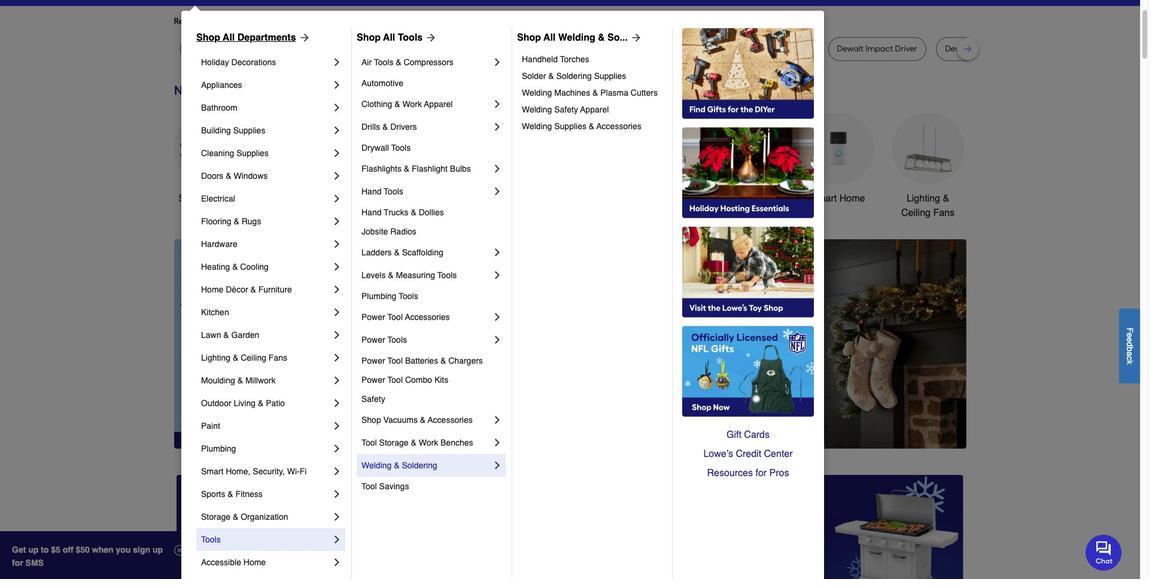 Task type: describe. For each thing, give the bounding box(es) containing it.
welding machines & plasma cutters link
[[522, 84, 664, 101]]

chevron right image for home décor & furniture
[[331, 284, 343, 296]]

air tools & compressors
[[362, 57, 454, 67]]

chevron right image for bathroom
[[331, 102, 343, 114]]

dewalt drill
[[688, 44, 730, 54]]

impact driver
[[758, 44, 810, 54]]

equipment
[[636, 208, 682, 218]]

accessible home
[[201, 558, 266, 567]]

0 horizontal spatial lighting & ceiling fans
[[201, 353, 287, 363]]

all for deals
[[203, 193, 214, 204]]

compressors
[[404, 57, 454, 67]]

welding for welding safety apparel
[[522, 105, 552, 114]]

dewalt impact driver
[[837, 44, 918, 54]]

benches
[[441, 438, 473, 448]]

moulding & millwork
[[201, 376, 276, 386]]

f e e d b a c k button
[[1119, 309, 1140, 383]]

all for welding
[[544, 32, 556, 43]]

automotive link
[[362, 74, 503, 93]]

2 drill from the left
[[568, 44, 582, 54]]

0 vertical spatial bathroom
[[201, 103, 237, 113]]

welding for welding machines & plasma cutters
[[522, 88, 552, 98]]

shop all tools link
[[357, 31, 437, 45]]

sign
[[133, 545, 150, 555]]

chevron right image for cleaning supplies
[[331, 147, 343, 159]]

welding supplies & accessories
[[522, 122, 642, 131]]

all for departments
[[223, 32, 235, 43]]

scroll to item #4 element
[[702, 426, 733, 433]]

sports
[[201, 490, 225, 499]]

tool savings
[[362, 482, 409, 491]]

dewalt drill bit
[[315, 44, 369, 54]]

christmas decorations
[[454, 193, 505, 218]]

chevron right image for building supplies
[[331, 125, 343, 136]]

tool for batteries
[[388, 356, 403, 366]]

tool for combo
[[388, 375, 403, 385]]

handheld torches link
[[522, 51, 664, 68]]

rugs
[[242, 217, 261, 226]]

dewalt for dewalt drill bit set
[[945, 44, 972, 54]]

tool for accessories
[[388, 312, 403, 322]]

lawn & garden
[[201, 330, 259, 340]]

1 horizontal spatial fans
[[933, 208, 955, 218]]

chevron right image for clothing & work apparel
[[491, 98, 503, 110]]

k
[[1125, 360, 1135, 364]]

shop all welding & so... link
[[517, 31, 642, 45]]

shop all deals link
[[174, 113, 246, 206]]

scroll to item #3 image
[[673, 427, 702, 432]]

power tool accessories
[[362, 312, 450, 322]]

0 horizontal spatial fans
[[269, 353, 287, 363]]

holiday decorations
[[201, 57, 276, 67]]

shop all deals
[[179, 193, 241, 204]]

c
[[1125, 356, 1135, 360]]

officially licensed n f l gifts. shop now. image
[[682, 326, 814, 417]]

solder & soldering supplies link
[[522, 68, 664, 84]]

chevron right image for kitchen
[[331, 306, 343, 318]]

home,
[[226, 467, 251, 477]]

2 e from the top
[[1125, 337, 1135, 342]]

1 up from the left
[[28, 545, 39, 555]]

outdoor tools & equipment link
[[623, 113, 695, 220]]

hand for hand trucks & dollies
[[362, 208, 382, 217]]

accessories inside "link"
[[405, 312, 450, 322]]

chevron right image for lighting & ceiling fans
[[331, 352, 343, 364]]

you for more suggestions for you
[[389, 16, 403, 26]]

1 horizontal spatial lighting & ceiling fans link
[[892, 113, 964, 220]]

power for power tool accessories
[[362, 312, 385, 322]]

dollies
[[419, 208, 444, 217]]

chevron right image for paint
[[331, 420, 343, 432]]

holiday decorations link
[[201, 51, 331, 74]]

furniture
[[258, 285, 292, 295]]

chevron right image for air tools & compressors
[[491, 56, 503, 68]]

solder
[[522, 71, 546, 81]]

credit
[[736, 449, 762, 460]]

welding supplies & accessories link
[[522, 118, 664, 135]]

chevron right image for tools
[[331, 534, 343, 546]]

cleaning supplies link
[[201, 142, 331, 165]]

smart for smart home, security, wi-fi
[[201, 467, 223, 477]]

1 horizontal spatial bathroom
[[728, 193, 769, 204]]

3 driver from the left
[[895, 44, 918, 54]]

batteries
[[405, 356, 438, 366]]

heating
[[201, 262, 230, 272]]

smart home, security, wi-fi link
[[201, 460, 331, 483]]

moulding
[[201, 376, 235, 386]]

hand tools link
[[362, 180, 491, 203]]

up to 30 percent off select grills and accessories. image
[[714, 475, 964, 579]]

3 bit from the left
[[584, 44, 594, 54]]

welding safety apparel link
[[522, 101, 664, 118]]

0 vertical spatial work
[[403, 99, 422, 109]]

dewalt for dewalt impact driver
[[837, 44, 864, 54]]

holiday hosting essentials. image
[[682, 128, 814, 218]]

impact for impact driver bit
[[477, 44, 504, 54]]

shop for shop all tools
[[357, 32, 381, 43]]

shop for shop all welding & so...
[[517, 32, 541, 43]]

solder & soldering supplies
[[522, 71, 626, 81]]

power tools
[[362, 335, 407, 345]]

1 vertical spatial work
[[419, 438, 438, 448]]

75 percent off all artificial christmas trees, holiday lights and more. image
[[386, 239, 966, 449]]

heating & cooling link
[[201, 256, 331, 278]]

chevron right image for storage & organization
[[331, 511, 343, 523]]

kits
[[435, 375, 449, 385]]

sports & fitness link
[[201, 483, 331, 506]]

drill for dewalt drill bit set
[[974, 44, 988, 54]]

machines
[[554, 88, 590, 98]]

hand for hand tools
[[362, 187, 382, 196]]

chevron right image for accessible home
[[331, 557, 343, 569]]

gift cards
[[727, 430, 770, 441]]

you
[[116, 545, 131, 555]]

moulding & millwork link
[[201, 369, 331, 392]]

2 horizontal spatial arrow right image
[[944, 344, 956, 356]]

air
[[362, 57, 372, 67]]

organization
[[241, 512, 288, 522]]

for left pros
[[756, 468, 767, 479]]

drills & drivers
[[362, 122, 417, 132]]

visit the lowe's toy shop. image
[[682, 227, 814, 318]]

chevron right image for tool storage & work benches
[[491, 437, 503, 449]]

shop for shop vacuums & accessories
[[362, 415, 381, 425]]

christmas decorations link
[[443, 113, 515, 220]]

1 vertical spatial home
[[201, 285, 224, 295]]

chevron right image for plumbing
[[331, 443, 343, 455]]

scroll to item #5 image
[[733, 427, 761, 432]]

resources
[[707, 468, 753, 479]]

up to 35 percent off select small appliances. image
[[445, 475, 695, 579]]

outdoor for outdoor living & patio
[[201, 399, 231, 408]]

drywall tools
[[362, 143, 411, 153]]

for inside 'link'
[[377, 16, 387, 26]]

power tool combo kits
[[362, 375, 449, 385]]

handheld torches
[[522, 54, 589, 64]]

chevron right image for doors & windows
[[331, 170, 343, 182]]

living
[[234, 399, 256, 408]]

measuring
[[396, 271, 435, 280]]

a
[[1125, 351, 1135, 356]]

soldering for welding
[[402, 461, 437, 471]]

when
[[92, 545, 113, 555]]

bit for dewalt drill bit
[[360, 44, 369, 54]]

smart home
[[811, 193, 865, 204]]

chevron right image for heating & cooling
[[331, 261, 343, 273]]

appliances link
[[201, 74, 331, 96]]

dewalt drill bit set
[[945, 44, 1014, 54]]

doors & windows link
[[201, 165, 331, 187]]

chevron right image for smart home, security, wi-fi
[[331, 466, 343, 478]]

tool savings link
[[362, 477, 503, 496]]

plumbing for plumbing
[[201, 444, 236, 454]]

home for smart home
[[840, 193, 865, 204]]

paint
[[201, 421, 220, 431]]

power tool combo kits link
[[362, 371, 503, 390]]

windows
[[234, 171, 268, 181]]

storage & organization
[[201, 512, 288, 522]]

chevron right image for power tools
[[491, 334, 503, 346]]

outdoor tools & equipment
[[625, 193, 693, 218]]

power tool accessories link
[[362, 306, 491, 329]]

dewalt for dewalt drill
[[688, 44, 714, 54]]

accessible home link
[[201, 551, 331, 574]]

handheld
[[522, 54, 558, 64]]

hardware
[[201, 239, 237, 249]]

jobsite
[[362, 227, 388, 236]]

air tools & compressors link
[[362, 51, 491, 74]]

shop these last-minute gifts. $99 or less. quantities are limited and won't last. image
[[174, 239, 367, 449]]

1 set from the left
[[596, 44, 608, 54]]

flooring & rugs link
[[201, 210, 331, 233]]

chevron right image for outdoor living & patio
[[331, 397, 343, 409]]



Task type: vqa. For each thing, say whether or not it's contained in the screenshot.
first Steel from right
no



Task type: locate. For each thing, give the bounding box(es) containing it.
1 horizontal spatial impact
[[758, 44, 785, 54]]

cards
[[744, 430, 770, 441]]

bit for impact driver bit
[[531, 44, 541, 54]]

suggestions
[[328, 16, 375, 26]]

0 vertical spatial ceiling
[[902, 208, 931, 218]]

tools link
[[353, 113, 425, 206], [201, 529, 331, 551]]

chevron right image for flashlights & flashlight bulbs
[[491, 163, 503, 175]]

décor
[[226, 285, 248, 295]]

ladders
[[362, 248, 392, 257]]

all for tools
[[383, 32, 395, 43]]

deals
[[216, 193, 241, 204]]

1 horizontal spatial arrow right image
[[423, 32, 437, 44]]

0 horizontal spatial lighting
[[201, 353, 230, 363]]

1 you from the left
[[283, 16, 297, 26]]

hand up jobsite
[[362, 208, 382, 217]]

3 drill from the left
[[716, 44, 730, 54]]

hand inside hand tools link
[[362, 187, 382, 196]]

supplies inside building supplies link
[[233, 126, 265, 135]]

shop down more suggestions for you 'link'
[[357, 32, 381, 43]]

0 horizontal spatial apparel
[[424, 99, 453, 109]]

chevron right image for levels & measuring tools
[[491, 269, 503, 281]]

shop for shop all departments
[[196, 32, 220, 43]]

accessories down plumbing tools link at left
[[405, 312, 450, 322]]

chevron right image for welding & soldering
[[491, 460, 503, 472]]

safety inside welding safety apparel link
[[554, 105, 578, 114]]

shop left electrical
[[179, 193, 201, 204]]

flashlight
[[412, 164, 448, 174]]

e up b
[[1125, 337, 1135, 342]]

shop down recommended
[[196, 32, 220, 43]]

1 vertical spatial storage
[[201, 512, 230, 522]]

welding for welding supplies & accessories
[[522, 122, 552, 131]]

soldering for solder
[[556, 71, 592, 81]]

2 horizontal spatial shop
[[517, 32, 541, 43]]

1 drill from the left
[[343, 44, 358, 54]]

soldering down torches
[[556, 71, 592, 81]]

you
[[283, 16, 297, 26], [389, 16, 403, 26]]

kitchen link
[[201, 301, 331, 324]]

decorations for holiday
[[231, 57, 276, 67]]

e up d in the right bottom of the page
[[1125, 333, 1135, 337]]

1 horizontal spatial smart
[[811, 193, 837, 204]]

soldering down tool storage & work benches
[[402, 461, 437, 471]]

1 vertical spatial soldering
[[402, 461, 437, 471]]

2 set from the left
[[1002, 44, 1014, 54]]

4 power from the top
[[362, 375, 385, 385]]

1 horizontal spatial lighting & ceiling fans
[[902, 193, 955, 218]]

arrow right image for shop all departments
[[296, 32, 310, 44]]

plumbing down paint
[[201, 444, 236, 454]]

chevron right image for moulding & millwork
[[331, 375, 343, 387]]

f
[[1125, 328, 1135, 333]]

jobsite radios link
[[362, 222, 503, 241]]

2 power from the top
[[362, 335, 385, 345]]

2 dewalt from the left
[[688, 44, 714, 54]]

recommended searches for you heading
[[174, 16, 966, 28]]

0 vertical spatial accessories
[[597, 122, 642, 131]]

storage & organization link
[[201, 506, 331, 529]]

1 hand from the top
[[362, 187, 382, 196]]

drill
[[343, 44, 358, 54], [568, 44, 582, 54], [716, 44, 730, 54], [974, 44, 988, 54]]

1 vertical spatial accessories
[[405, 312, 450, 322]]

1 horizontal spatial up
[[153, 545, 163, 555]]

tool storage & work benches link
[[362, 432, 491, 454]]

outdoor
[[625, 193, 659, 204], [201, 399, 231, 408]]

1 vertical spatial outdoor
[[201, 399, 231, 408]]

recommended
[[174, 16, 231, 26]]

chevron right image for power tool accessories
[[491, 311, 503, 323]]

1 horizontal spatial home
[[244, 558, 266, 567]]

0 horizontal spatial safety
[[362, 394, 385, 404]]

resources for pros link
[[682, 464, 814, 483]]

welding & soldering link
[[362, 454, 491, 477]]

1 horizontal spatial tools link
[[353, 113, 425, 206]]

accessories
[[597, 122, 642, 131], [405, 312, 450, 322], [428, 415, 473, 425]]

smart
[[811, 193, 837, 204], [201, 467, 223, 477]]

0 horizontal spatial plumbing
[[201, 444, 236, 454]]

1 horizontal spatial set
[[1002, 44, 1014, 54]]

drywall
[[362, 143, 389, 153]]

1 dewalt from the left
[[315, 44, 341, 54]]

1 horizontal spatial bathroom link
[[713, 113, 785, 206]]

chevron right image for shop vacuums & accessories
[[491, 414, 503, 426]]

& inside outdoor tools & equipment
[[687, 193, 693, 204]]

chevron right image
[[491, 56, 503, 68], [331, 79, 343, 91], [491, 98, 503, 110], [491, 163, 503, 175], [331, 170, 343, 182], [491, 186, 503, 198], [331, 193, 343, 205], [331, 216, 343, 227], [331, 238, 343, 250], [491, 247, 503, 259], [331, 261, 343, 273], [491, 334, 503, 346], [331, 352, 343, 364], [331, 397, 343, 409], [491, 414, 503, 426], [331, 443, 343, 455], [331, 466, 343, 478], [331, 488, 343, 500], [331, 534, 343, 546]]

you inside 'link'
[[389, 16, 403, 26]]

plumbing down levels
[[362, 292, 397, 301]]

chevron right image for lawn & garden
[[331, 329, 343, 341]]

tool down arrow left icon
[[388, 356, 403, 366]]

1 shop from the left
[[196, 32, 220, 43]]

soldering
[[556, 71, 592, 81], [402, 461, 437, 471]]

0 vertical spatial smart
[[811, 193, 837, 204]]

levels & measuring tools link
[[362, 264, 491, 287]]

supplies inside cleaning supplies link
[[237, 148, 269, 158]]

outdoor down moulding
[[201, 399, 231, 408]]

outdoor for outdoor tools & equipment
[[625, 193, 659, 204]]

millwork
[[245, 376, 276, 386]]

apparel
[[424, 99, 453, 109], [580, 105, 609, 114]]

d
[[1125, 342, 1135, 347]]

departments
[[237, 32, 296, 43]]

for down get
[[12, 559, 23, 568]]

0 horizontal spatial outdoor
[[201, 399, 231, 408]]

1 vertical spatial shop
[[362, 415, 381, 425]]

welding safety apparel
[[522, 105, 609, 114]]

0 horizontal spatial ceiling
[[241, 353, 266, 363]]

3 impact from the left
[[866, 44, 893, 54]]

safety up vacuums
[[362, 394, 385, 404]]

hand inside hand trucks & dollies link
[[362, 208, 382, 217]]

1 vertical spatial lighting
[[201, 353, 230, 363]]

2 vertical spatial accessories
[[428, 415, 473, 425]]

safety
[[554, 105, 578, 114], [362, 394, 385, 404]]

0 vertical spatial hand
[[362, 187, 382, 196]]

1 vertical spatial fans
[[269, 353, 287, 363]]

dewalt for dewalt drill bit
[[315, 44, 341, 54]]

supplies for building supplies
[[233, 126, 265, 135]]

0 horizontal spatial shop
[[196, 32, 220, 43]]

1 driver from the left
[[507, 44, 529, 54]]

shop all departments link
[[196, 31, 310, 45]]

2 bit from the left
[[531, 44, 541, 54]]

you up shop all tools link
[[389, 16, 403, 26]]

outdoor inside outdoor tools & equipment
[[625, 193, 659, 204]]

0 horizontal spatial you
[[283, 16, 297, 26]]

$5
[[51, 545, 60, 555]]

safety inside safety link
[[362, 394, 385, 404]]

cleaning
[[201, 148, 234, 158]]

0 horizontal spatial shop
[[179, 193, 201, 204]]

0 vertical spatial shop
[[179, 193, 201, 204]]

shop vacuums & accessories
[[362, 415, 473, 425]]

0 horizontal spatial smart
[[201, 467, 223, 477]]

vacuums
[[383, 415, 418, 425]]

cleaning supplies
[[201, 148, 269, 158]]

bathroom link
[[201, 96, 331, 119], [713, 113, 785, 206]]

2 hand from the top
[[362, 208, 382, 217]]

supplies up cleaning supplies
[[233, 126, 265, 135]]

1 horizontal spatial decorations
[[454, 208, 505, 218]]

ladders & scaffolding link
[[362, 241, 491, 264]]

shop left vacuums
[[362, 415, 381, 425]]

apparel down 'automotive' link
[[424, 99, 453, 109]]

1 vertical spatial tools link
[[201, 529, 331, 551]]

home décor & furniture
[[201, 285, 292, 295]]

decorations down shop all departments link
[[231, 57, 276, 67]]

0 horizontal spatial up
[[28, 545, 39, 555]]

2 horizontal spatial home
[[840, 193, 865, 204]]

chevron right image for hardware
[[331, 238, 343, 250]]

4 drill from the left
[[974, 44, 988, 54]]

tool down the plumbing tools
[[388, 312, 403, 322]]

outdoor living & patio
[[201, 399, 285, 408]]

for inside get up to $5 off $50 when you sign up for sms
[[12, 559, 23, 568]]

decorations down christmas
[[454, 208, 505, 218]]

chevron right image for flooring & rugs
[[331, 216, 343, 227]]

0 vertical spatial fans
[[933, 208, 955, 218]]

4 dewalt from the left
[[945, 44, 972, 54]]

3 shop from the left
[[517, 32, 541, 43]]

1 horizontal spatial safety
[[554, 105, 578, 114]]

get up to $5 off $50 when you sign up for sms
[[12, 545, 163, 568]]

ladders & scaffolding
[[362, 248, 443, 257]]

0 horizontal spatial decorations
[[231, 57, 276, 67]]

tool inside "link"
[[388, 312, 403, 322]]

arrow right image
[[628, 32, 642, 44]]

clothing & work apparel
[[362, 99, 453, 109]]

jobsite radios
[[362, 227, 417, 236]]

1 horizontal spatial driver
[[787, 44, 810, 54]]

0 vertical spatial lighting
[[907, 193, 940, 204]]

all left deals
[[203, 193, 214, 204]]

apparel down welding machines & plasma cutters link
[[580, 105, 609, 114]]

clothing
[[362, 99, 392, 109]]

arrow right image inside shop all tools link
[[423, 32, 437, 44]]

1 vertical spatial bathroom
[[728, 193, 769, 204]]

fans
[[933, 208, 955, 218], [269, 353, 287, 363]]

drill for dewalt drill bit
[[343, 44, 358, 54]]

bulbs
[[450, 164, 471, 174]]

2 up from the left
[[153, 545, 163, 555]]

chevron right image
[[331, 56, 343, 68], [331, 102, 343, 114], [491, 121, 503, 133], [331, 125, 343, 136], [331, 147, 343, 159], [491, 269, 503, 281], [331, 284, 343, 296], [331, 306, 343, 318], [491, 311, 503, 323], [331, 329, 343, 341], [331, 375, 343, 387], [331, 420, 343, 432], [491, 437, 503, 449], [491, 460, 503, 472], [331, 511, 343, 523], [331, 557, 343, 569]]

0 vertical spatial lighting & ceiling fans link
[[892, 113, 964, 220]]

searches
[[233, 16, 268, 26]]

find gifts for the diyer. image
[[682, 28, 814, 119]]

0 horizontal spatial home
[[201, 285, 224, 295]]

shop for shop all deals
[[179, 193, 201, 204]]

power tool batteries & chargers
[[362, 356, 483, 366]]

0 horizontal spatial set
[[596, 44, 608, 54]]

arrow right image inside shop all departments link
[[296, 32, 310, 44]]

shop up impact driver bit
[[517, 32, 541, 43]]

1 horizontal spatial apparel
[[580, 105, 609, 114]]

shop
[[179, 193, 201, 204], [362, 415, 381, 425]]

for up shop all tools
[[377, 16, 387, 26]]

accessories for supplies
[[597, 122, 642, 131]]

cutters
[[631, 88, 658, 98]]

3 power from the top
[[362, 356, 385, 366]]

supplies inside solder & soldering supplies link
[[594, 71, 626, 81]]

1 horizontal spatial shop
[[357, 32, 381, 43]]

security,
[[253, 467, 285, 477]]

drivers
[[390, 122, 417, 132]]

work up the drivers
[[403, 99, 422, 109]]

supplies inside "welding supplies & accessories" link
[[554, 122, 587, 131]]

chevron right image for holiday decorations
[[331, 56, 343, 68]]

fitness
[[236, 490, 263, 499]]

get up to 2 free select tools or batteries when you buy 1 with select purchases. image
[[176, 475, 426, 579]]

0 vertical spatial plumbing
[[362, 292, 397, 301]]

flashlights & flashlight bulbs
[[362, 164, 471, 174]]

supplies up the windows on the top
[[237, 148, 269, 158]]

arrow right image for shop all tools
[[423, 32, 437, 44]]

power inside "link"
[[362, 312, 385, 322]]

1 power from the top
[[362, 312, 385, 322]]

all up handheld torches
[[544, 32, 556, 43]]

doors
[[201, 171, 224, 181]]

accessories for vacuums
[[428, 415, 473, 425]]

smart home link
[[802, 113, 874, 206]]

shop inside shop all departments link
[[196, 32, 220, 43]]

2 horizontal spatial driver
[[895, 44, 918, 54]]

chevron right image for sports & fitness
[[331, 488, 343, 500]]

supplies down welding safety apparel
[[554, 122, 587, 131]]

1 bit from the left
[[360, 44, 369, 54]]

shop inside shop all tools link
[[357, 32, 381, 43]]

accessories down welding safety apparel link
[[597, 122, 642, 131]]

1 horizontal spatial storage
[[379, 438, 409, 448]]

decorations
[[231, 57, 276, 67], [454, 208, 505, 218]]

power for power tool batteries & chargers
[[362, 356, 385, 366]]

work down "shop vacuums & accessories" link
[[419, 438, 438, 448]]

0 vertical spatial soldering
[[556, 71, 592, 81]]

tool left combo
[[388, 375, 403, 385]]

0 vertical spatial decorations
[[231, 57, 276, 67]]

smart for smart home
[[811, 193, 837, 204]]

home inside "link"
[[244, 558, 266, 567]]

1 horizontal spatial shop
[[362, 415, 381, 425]]

levels
[[362, 271, 386, 280]]

for up departments
[[270, 16, 281, 26]]

chat invite button image
[[1086, 534, 1122, 571]]

power tools link
[[362, 329, 491, 351]]

1 e from the top
[[1125, 333, 1135, 337]]

new deals every day during 25 days of deals image
[[174, 80, 966, 100]]

arrow right image
[[296, 32, 310, 44], [423, 32, 437, 44], [944, 344, 956, 356]]

power for power tool combo kits
[[362, 375, 385, 385]]

accessories up benches
[[428, 415, 473, 425]]

None search field
[[446, 0, 773, 7]]

1 vertical spatial lighting & ceiling fans link
[[201, 347, 331, 369]]

0 horizontal spatial bathroom
[[201, 103, 237, 113]]

building
[[201, 126, 231, 135]]

lawn & garden link
[[201, 324, 331, 347]]

outdoor up the equipment
[[625, 193, 659, 204]]

2 impact from the left
[[758, 44, 785, 54]]

2 horizontal spatial impact
[[866, 44, 893, 54]]

supplies up plasma
[[594, 71, 626, 81]]

1 vertical spatial smart
[[201, 467, 223, 477]]

chevron right image for ladders & scaffolding
[[491, 247, 503, 259]]

0 horizontal spatial tools link
[[201, 529, 331, 551]]

holiday
[[201, 57, 229, 67]]

scaffolding
[[402, 248, 443, 257]]

decorations for christmas
[[454, 208, 505, 218]]

chevron right image for drills & drivers
[[491, 121, 503, 133]]

electrical link
[[201, 187, 331, 210]]

0 horizontal spatial driver
[[507, 44, 529, 54]]

0 vertical spatial lighting & ceiling fans
[[902, 193, 955, 218]]

plumbing
[[362, 292, 397, 301], [201, 444, 236, 454]]

up left to
[[28, 545, 39, 555]]

lawn
[[201, 330, 221, 340]]

up right sign
[[153, 545, 163, 555]]

b
[[1125, 347, 1135, 351]]

2 vertical spatial home
[[244, 558, 266, 567]]

1 horizontal spatial ceiling
[[902, 208, 931, 218]]

0 vertical spatial tools link
[[353, 113, 425, 206]]

1 horizontal spatial soldering
[[556, 71, 592, 81]]

drills & drivers link
[[362, 116, 491, 138]]

chevron right image for appliances
[[331, 79, 343, 91]]

1 horizontal spatial lighting
[[907, 193, 940, 204]]

2 shop from the left
[[357, 32, 381, 43]]

1 vertical spatial decorations
[[454, 208, 505, 218]]

tool left savings
[[362, 482, 377, 491]]

all down recommended searches for you
[[223, 32, 235, 43]]

arrow left image
[[397, 344, 409, 356]]

sports & fitness
[[201, 490, 263, 499]]

drill for dewalt drill
[[716, 44, 730, 54]]

supplies for cleaning supplies
[[237, 148, 269, 158]]

0 vertical spatial storage
[[379, 438, 409, 448]]

safety down machines
[[554, 105, 578, 114]]

1 vertical spatial safety
[[362, 394, 385, 404]]

bit for dewalt drill bit set
[[990, 44, 1000, 54]]

christmas
[[458, 193, 501, 204]]

storage down sports
[[201, 512, 230, 522]]

gift
[[727, 430, 742, 441]]

supplies for welding supplies & accessories
[[554, 122, 587, 131]]

0 horizontal spatial impact
[[477, 44, 504, 54]]

chevron right image for hand tools
[[491, 186, 503, 198]]

fi
[[300, 467, 307, 477]]

power for power tools
[[362, 335, 385, 345]]

hand down flashlights
[[362, 187, 382, 196]]

0 horizontal spatial arrow right image
[[296, 32, 310, 44]]

1 horizontal spatial you
[[389, 16, 403, 26]]

4 bit from the left
[[990, 44, 1000, 54]]

scroll to item #2 image
[[644, 427, 673, 432]]

flooring
[[201, 217, 231, 226]]

0 horizontal spatial lighting & ceiling fans link
[[201, 347, 331, 369]]

1 vertical spatial ceiling
[[241, 353, 266, 363]]

lowe's credit center link
[[682, 445, 814, 464]]

storage
[[379, 438, 409, 448], [201, 512, 230, 522]]

tool up the welding & soldering
[[362, 438, 377, 448]]

1 horizontal spatial plumbing
[[362, 292, 397, 301]]

lighting
[[907, 193, 940, 204], [201, 353, 230, 363]]

plumbing link
[[201, 438, 331, 460]]

2 you from the left
[[389, 16, 403, 26]]

you left more
[[283, 16, 297, 26]]

plumbing for plumbing tools
[[362, 292, 397, 301]]

0 horizontal spatial soldering
[[402, 461, 437, 471]]

1 vertical spatial hand
[[362, 208, 382, 217]]

supplies
[[594, 71, 626, 81], [554, 122, 587, 131], [233, 126, 265, 135], [237, 148, 269, 158]]

more
[[306, 16, 326, 26]]

chevron right image for electrical
[[331, 193, 343, 205]]

welding for welding & soldering
[[362, 461, 392, 471]]

1 vertical spatial lighting & ceiling fans
[[201, 353, 287, 363]]

tool
[[388, 312, 403, 322], [388, 356, 403, 366], [388, 375, 403, 385], [362, 438, 377, 448], [362, 482, 377, 491]]

welding
[[558, 32, 595, 43], [522, 88, 552, 98], [522, 105, 552, 114], [522, 122, 552, 131], [362, 461, 392, 471]]

0 horizontal spatial bathroom link
[[201, 96, 331, 119]]

driver for impact driver bit
[[507, 44, 529, 54]]

home for accessible home
[[244, 558, 266, 567]]

you for recommended searches for you
[[283, 16, 297, 26]]

storage up the welding & soldering
[[379, 438, 409, 448]]

0 horizontal spatial storage
[[201, 512, 230, 522]]

driver for impact driver
[[787, 44, 810, 54]]

0 vertical spatial safety
[[554, 105, 578, 114]]

drills
[[362, 122, 380, 132]]

shop inside the shop all welding & so... link
[[517, 32, 541, 43]]

0 vertical spatial outdoor
[[625, 193, 659, 204]]

1 vertical spatial plumbing
[[201, 444, 236, 454]]

radios
[[390, 227, 417, 236]]

tools inside outdoor tools & equipment
[[662, 193, 684, 204]]

all up the 'air tools & compressors'
[[383, 32, 395, 43]]

shop all welding & so...
[[517, 32, 628, 43]]

3 dewalt from the left
[[837, 44, 864, 54]]

1 impact from the left
[[477, 44, 504, 54]]

1 horizontal spatial outdoor
[[625, 193, 659, 204]]

impact for impact driver
[[758, 44, 785, 54]]

0 vertical spatial home
[[840, 193, 865, 204]]

2 driver from the left
[[787, 44, 810, 54]]



